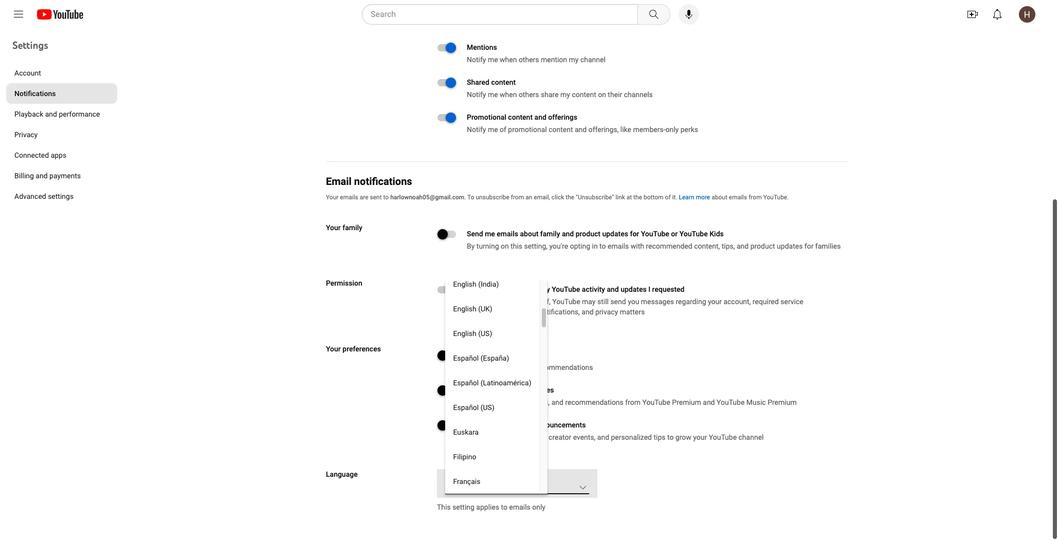 Task type: vqa. For each thing, say whether or not it's contained in the screenshot.
Premium to the left
yes



Task type: describe. For each thing, give the bounding box(es) containing it.
product inside general product updates announcements and recommendations
[[494, 351, 518, 360]]

content down offerings on the right of page
[[549, 126, 573, 134]]

mentions
[[467, 43, 497, 51]]

this inside send me emails about family and product updates for youtube or youtube kids by turning on this setting, you're opting in to emails with recommended content, tips, and product updates for families
[[511, 242, 523, 251]]

and right playback
[[45, 110, 57, 118]]

like
[[621, 126, 632, 134]]

english (uk)
[[454, 305, 493, 313]]

updates inside creator updates and announcements product announcements, creator events, and personalized tips to grow your youtube channel
[[493, 421, 519, 430]]

if
[[467, 298, 472, 306]]

send me emails about family and product updates for youtube or youtube kids by turning on this setting, you're opting in to emails with recommended content, tips, and product updates for families
[[467, 230, 841, 251]]

shared content notify me when others share my content on their channels
[[467, 78, 653, 99]]

performance
[[59, 110, 100, 118]]

regarding
[[676, 298, 707, 306]]

updates inside general product updates announcements and recommendations
[[520, 351, 546, 360]]

at
[[627, 194, 632, 201]]

grow
[[676, 434, 692, 442]]

announcements,
[[467, 399, 521, 407]]

send for send me emails about family and product updates for youtube or youtube kids by turning on this setting, you're opting in to emails with recommended content, tips, and product updates for families
[[467, 230, 483, 238]]

your for your preferences
[[326, 345, 341, 353]]

español for español (latinoamérica)
[[454, 379, 479, 387]]

announcements
[[534, 421, 586, 430]]

announcements, inside creator updates and announcements product announcements, creator events, and personalized tips to grow your youtube channel
[[494, 434, 547, 442]]

content up promotional
[[508, 113, 533, 121]]

tips
[[654, 434, 666, 442]]

service
[[781, 298, 804, 306]]

filipino
[[454, 453, 477, 461]]

an
[[526, 194, 533, 201]]

español (latinoamérica)
[[454, 379, 532, 387]]

.
[[465, 194, 466, 201]]

me inside send me emails about family and product updates for youtube or youtube kids by turning on this setting, you're opting in to emails with recommended content, tips, and product updates for families
[[485, 230, 495, 238]]

and right tips,
[[737, 242, 749, 251]]

notifications,
[[539, 308, 580, 316]]

required
[[753, 298, 779, 306]]

general product updates announcements and recommendations
[[467, 351, 593, 372]]

learn
[[679, 194, 695, 201]]

music
[[747, 399, 766, 407]]

only inside promotional content and offerings notify me of promotional content and offerings, like members-only perks
[[666, 126, 679, 134]]

your for your family
[[326, 224, 341, 232]]

about right more
[[712, 194, 728, 201]]

are
[[360, 194, 369, 201]]

account
[[14, 69, 41, 77]]

mention
[[541, 56, 567, 64]]

your inside send me emails about my youtube activity and updates i requested if this setting is turned off, youtube may still send you messages regarding your account, required service announcements, legal notifications, and privacy matters
[[708, 298, 722, 306]]

playback and performance
[[14, 110, 100, 118]]

replies
[[520, 21, 541, 29]]

learn more link
[[679, 193, 711, 202]]

announcements, inside send me emails about my youtube activity and updates i requested if this setting is turned off, youtube may still send you messages regarding your account, required service announcements, legal notifications, and privacy matters
[[467, 308, 520, 316]]

in
[[592, 242, 598, 251]]

your family
[[326, 224, 363, 232]]

harlownoah05@gmail.com
[[391, 194, 465, 201]]

0 horizontal spatial setting
[[453, 504, 475, 512]]

permission
[[326, 279, 363, 288]]

is
[[511, 298, 516, 306]]

emails left are
[[340, 194, 358, 201]]

legal
[[522, 308, 537, 316]]

(españa)
[[481, 354, 510, 363]]

channels
[[624, 91, 653, 99]]

link
[[616, 194, 625, 201]]

emails right applies
[[510, 504, 531, 512]]

me inside promotional content and offerings notify me of promotional content and offerings, like members-only perks
[[488, 126, 498, 134]]

on inside shared content notify me when others share my content on their channels
[[598, 91, 606, 99]]

youtube inside creator updates and announcements product announcements, creator events, and personalized tips to grow your youtube channel
[[709, 434, 737, 442]]

when inside shared content notify me when others share my content on their channels
[[500, 91, 517, 99]]

share
[[541, 91, 559, 99]]

bottom
[[644, 194, 664, 201]]

or
[[671, 230, 678, 238]]

activity
[[582, 286, 605, 294]]

0 horizontal spatial premium
[[497, 386, 527, 395]]

notifications
[[14, 90, 56, 98]]

your preferences
[[326, 345, 381, 353]]

events,
[[573, 434, 596, 442]]

channel inside creator updates and announcements product announcements, creator events, and personalized tips to grow your youtube channel
[[739, 434, 764, 442]]

Search text field
[[371, 8, 636, 21]]

2 the from the left
[[634, 194, 643, 201]]

me inside mentions notify me when others mention my channel
[[488, 56, 498, 64]]

and down may
[[582, 308, 594, 316]]

about inside send me emails about my youtube activity and updates i requested if this setting is turned off, youtube may still send you messages regarding your account, required service announcements, legal notifications, and privacy matters
[[520, 286, 539, 294]]

1 horizontal spatial for
[[805, 242, 814, 251]]

matters
[[620, 308, 645, 316]]

their
[[608, 91, 623, 99]]

0 horizontal spatial for
[[630, 230, 640, 238]]

me inside shared content notify me when others share my content on their channels
[[488, 91, 498, 99]]

0 vertical spatial product
[[576, 230, 601, 238]]

creator
[[467, 421, 491, 430]]

english for english (uk)
[[454, 305, 477, 313]]

product
[[467, 434, 492, 442]]

about inside send me emails about family and product updates for youtube or youtube kids by turning on this setting, you're opting in to emails with recommended content, tips, and product updates for families
[[520, 230, 539, 238]]

list box containing english (india)
[[446, 21, 540, 494]]

emails inside send me emails about my youtube activity and updates i requested if this setting is turned off, youtube may still send you messages regarding your account, required service announcements, legal notifications, and privacy matters
[[497, 286, 519, 294]]

billing
[[14, 172, 34, 180]]

messages
[[641, 298, 674, 306]]

and up send
[[607, 286, 619, 294]]

(us) inside email language english (us)
[[471, 485, 486, 493]]

more
[[696, 194, 711, 201]]

settings
[[12, 39, 48, 51]]

2 horizontal spatial from
[[749, 194, 762, 201]]

general
[[467, 351, 492, 360]]

setting inside send me emails about my youtube activity and updates i requested if this setting is turned off, youtube may still send you messages regarding your account, required service announcements, legal notifications, and privacy matters
[[487, 298, 509, 306]]

1 horizontal spatial of
[[665, 194, 671, 201]]

promotional content and offerings notify me of promotional content and offerings, like members-only perks
[[467, 113, 699, 134]]

from inside youtube premium updates announcements, updates, and recommendations from youtube premium and youtube music premium
[[626, 399, 641, 407]]

send me emails about my youtube activity and updates i requested if this setting is turned off, youtube may still send you messages regarding your account, required service announcements, legal notifications, and privacy matters
[[467, 286, 804, 316]]

of inside promotional content and offerings notify me of promotional content and offerings, like members-only perks
[[500, 126, 507, 134]]

email for email language english (us)
[[446, 475, 461, 483]]

to inside send me emails about family and product updates for youtube or youtube kids by turning on this setting, you're opting in to emails with recommended content, tips, and product updates for families
[[600, 242, 606, 251]]

requested
[[653, 286, 685, 294]]

youtube.
[[764, 194, 789, 201]]

send
[[611, 298, 626, 306]]

content up promotional content and offerings notify me of promotional content and offerings, like members-only perks
[[572, 91, 597, 99]]

notify inside promotional content and offerings notify me of promotional content and offerings, like members-only perks
[[467, 126, 486, 134]]

email language english (us)
[[446, 475, 489, 493]]

emails right more
[[729, 194, 748, 201]]

sent
[[370, 194, 382, 201]]

updates left families
[[777, 242, 803, 251]]

billing and payments
[[14, 172, 81, 180]]

your emails are sent to harlownoah05@gmail.com . to unsubscribe from an email, click the "unsubscribe" link at the bottom of it. learn more about emails from youtube.
[[326, 194, 789, 201]]

to right applies
[[501, 504, 508, 512]]

english for english (us)
[[454, 330, 477, 338]]

turning
[[477, 242, 499, 251]]

offerings
[[549, 113, 578, 121]]

notify inside shared content notify me when others share my content on their channels
[[467, 91, 486, 99]]

click
[[552, 194, 565, 201]]

emails up turning
[[497, 230, 519, 238]]

español for español (españa)
[[454, 354, 479, 363]]

"unsubscribe"
[[576, 194, 614, 201]]

unsubscribe
[[476, 194, 510, 201]]

this inside send me emails about my youtube activity and updates i requested if this setting is turned off, youtube may still send you messages regarding your account, required service announcements, legal notifications, and privacy matters
[[473, 298, 485, 306]]

by
[[467, 242, 475, 251]]

privacy
[[596, 308, 618, 316]]

preferences
[[343, 345, 381, 353]]

applies
[[477, 504, 500, 512]]

my left comments
[[551, 21, 561, 29]]

off,
[[540, 298, 551, 306]]

may
[[582, 298, 596, 306]]

playback
[[14, 110, 43, 118]]

turned
[[518, 298, 539, 306]]



Task type: locate. For each thing, give the bounding box(es) containing it.
(us) up creator
[[481, 404, 495, 412]]

my up off,
[[541, 286, 550, 294]]

my inside shared content notify me when others share my content on their channels
[[561, 91, 570, 99]]

español up español (us)
[[454, 379, 479, 387]]

1 horizontal spatial premium
[[673, 399, 702, 407]]

notify inside mentions notify me when others mention my channel
[[467, 56, 486, 64]]

creator updates and announcements product announcements, creator events, and personalized tips to grow your youtube channel
[[467, 421, 764, 442]]

to
[[468, 194, 475, 201]]

updates down link
[[603, 230, 629, 238]]

family down are
[[343, 224, 363, 232]]

me up turning
[[485, 230, 495, 238]]

updates,
[[523, 399, 550, 407]]

from up creator updates and announcements product announcements, creator events, and personalized tips to grow your youtube channel
[[626, 399, 641, 407]]

content
[[492, 78, 516, 86], [572, 91, 597, 99], [508, 113, 533, 121], [549, 126, 573, 134]]

1 vertical spatial on
[[501, 242, 509, 251]]

payments
[[49, 172, 81, 180]]

still
[[598, 298, 609, 306]]

español down english (us)
[[454, 354, 479, 363]]

1 vertical spatial send
[[467, 286, 483, 294]]

0 horizontal spatial only
[[533, 504, 546, 512]]

and
[[45, 110, 57, 118], [535, 113, 547, 121], [575, 126, 587, 134], [36, 172, 48, 180], [562, 230, 574, 238], [737, 242, 749, 251], [607, 286, 619, 294], [582, 308, 594, 316], [521, 364, 533, 372], [552, 399, 564, 407], [703, 399, 715, 407], [521, 421, 533, 430], [598, 434, 610, 442]]

notifications link
[[6, 83, 117, 104], [6, 83, 117, 104]]

and right billing
[[36, 172, 48, 180]]

announcements, down updates,
[[494, 434, 547, 442]]

you
[[628, 298, 640, 306]]

premium right 'music'
[[768, 399, 797, 407]]

of down promotional
[[500, 126, 507, 134]]

(india)
[[479, 280, 499, 289]]

premium up announcements,
[[497, 386, 527, 395]]

your for your emails are sent to harlownoah05@gmail.com . to unsubscribe from an email, click the "unsubscribe" link at the bottom of it. learn more about emails from youtube.
[[326, 194, 339, 201]]

others inside mentions notify me when others mention my channel
[[519, 56, 539, 64]]

0 vertical spatial email
[[326, 175, 352, 188]]

updates inside youtube premium updates announcements, updates, and recommendations from youtube premium and youtube music premium
[[528, 386, 554, 395]]

it.
[[673, 194, 678, 201]]

1 send from the top
[[467, 230, 483, 238]]

0 vertical spatial others
[[519, 56, 539, 64]]

me
[[488, 21, 498, 29], [488, 56, 498, 64], [488, 91, 498, 99], [488, 126, 498, 134], [485, 230, 495, 238], [485, 286, 495, 294]]

channel down comments
[[581, 56, 606, 64]]

1 vertical spatial your
[[694, 434, 707, 442]]

recommendations up updates,
[[535, 364, 593, 372]]

3 español from the top
[[454, 404, 479, 412]]

from left an
[[511, 194, 524, 201]]

email inside email language english (us)
[[446, 475, 461, 483]]

1 vertical spatial only
[[533, 504, 546, 512]]

about
[[500, 21, 518, 29], [712, 194, 728, 201], [520, 230, 539, 238], [520, 286, 539, 294]]

1 horizontal spatial product
[[576, 230, 601, 238]]

1 when from the top
[[500, 56, 517, 64]]

recommendations inside youtube premium updates announcements, updates, and recommendations from youtube premium and youtube music premium
[[566, 399, 624, 407]]

with
[[631, 242, 645, 251]]

0 horizontal spatial from
[[511, 194, 524, 201]]

on right turning
[[501, 242, 509, 251]]

notify down shared
[[467, 91, 486, 99]]

privacy
[[14, 131, 38, 139]]

email left language
[[446, 475, 461, 483]]

(uk)
[[479, 305, 493, 313]]

0 vertical spatial your
[[708, 298, 722, 306]]

billing and payments link
[[6, 166, 117, 186], [6, 166, 117, 186]]

english up if
[[454, 280, 477, 289]]

0 vertical spatial recommendations
[[535, 364, 593, 372]]

2 notify from the top
[[467, 56, 486, 64]]

0 vertical spatial for
[[630, 230, 640, 238]]

0 horizontal spatial your
[[694, 434, 707, 442]]

the right click
[[566, 194, 575, 201]]

español for español (us)
[[454, 404, 479, 412]]

1 vertical spatial channel
[[739, 434, 764, 442]]

2 español from the top
[[454, 379, 479, 387]]

0 horizontal spatial channel
[[581, 56, 606, 64]]

updates up updates,
[[528, 386, 554, 395]]

kids
[[710, 230, 724, 238]]

my right share
[[561, 91, 570, 99]]

1 horizontal spatial family
[[541, 230, 560, 238]]

recommendations inside general product updates announcements and recommendations
[[535, 364, 593, 372]]

1 vertical spatial this
[[473, 298, 485, 306]]

notify
[[467, 21, 486, 29], [467, 56, 486, 64], [467, 91, 486, 99], [467, 126, 486, 134]]

and down offerings on the right of page
[[575, 126, 587, 134]]

channel
[[581, 56, 606, 64], [739, 434, 764, 442]]

and up promotional
[[535, 113, 547, 121]]

(us) for español (us)
[[481, 404, 495, 412]]

when inside mentions notify me when others mention my channel
[[500, 56, 517, 64]]

perks
[[681, 126, 699, 134]]

this setting applies to emails only
[[437, 504, 546, 512]]

others inside shared content notify me when others share my content on their channels
[[519, 91, 539, 99]]

2 others from the top
[[519, 91, 539, 99]]

emails left with
[[608, 242, 629, 251]]

of left the it.
[[665, 194, 671, 201]]

1 horizontal spatial setting
[[487, 298, 509, 306]]

3 notify from the top
[[467, 91, 486, 99]]

settings
[[48, 192, 74, 201]]

(us) down language
[[471, 485, 486, 493]]

promotional
[[508, 126, 547, 134]]

family
[[343, 224, 363, 232], [541, 230, 560, 238]]

2 horizontal spatial product
[[751, 242, 776, 251]]

family up you're
[[541, 230, 560, 238]]

0 horizontal spatial on
[[501, 242, 509, 251]]

2 send from the top
[[467, 286, 483, 294]]

for left families
[[805, 242, 814, 251]]

advanced settings link
[[6, 186, 117, 207], [6, 186, 117, 207]]

notify me about replies to my comments
[[467, 21, 597, 29]]

email,
[[534, 194, 550, 201]]

français
[[454, 478, 481, 486]]

send
[[467, 230, 483, 238], [467, 286, 483, 294]]

0 vertical spatial channel
[[581, 56, 606, 64]]

others left mention
[[519, 56, 539, 64]]

youtube premium updates announcements, updates, and recommendations from youtube premium and youtube music premium
[[467, 386, 797, 407]]

1 vertical spatial others
[[519, 91, 539, 99]]

1 vertical spatial setting
[[453, 504, 475, 512]]

me down promotional
[[488, 126, 498, 134]]

product up announcements
[[494, 351, 518, 360]]

english (us)
[[454, 330, 493, 338]]

and left 'music'
[[703, 399, 715, 407]]

from left youtube.
[[749, 194, 762, 201]]

and up (latinoamérica)
[[521, 364, 533, 372]]

english down language
[[446, 485, 470, 493]]

emails up is at the left bottom of the page
[[497, 286, 519, 294]]

advanced settings
[[14, 192, 74, 201]]

0 vertical spatial only
[[666, 126, 679, 134]]

1 vertical spatial your
[[326, 224, 341, 232]]

opting
[[570, 242, 591, 251]]

english
[[454, 280, 477, 289], [454, 305, 477, 313], [454, 330, 477, 338], [446, 485, 470, 493]]

playback and performance link
[[6, 104, 117, 124], [6, 104, 117, 124]]

None search field
[[344, 4, 673, 25]]

my inside mentions notify me when others mention my channel
[[569, 56, 579, 64]]

send up if
[[467, 286, 483, 294]]

family inside send me emails about family and product updates for youtube or youtube kids by turning on this setting, you're opting in to emails with recommended content, tips, and product updates for families
[[541, 230, 560, 238]]

i
[[649, 286, 651, 294]]

on inside send me emails about family and product updates for youtube or youtube kids by turning on this setting, you're opting in to emails with recommended content, tips, and product updates for families
[[501, 242, 509, 251]]

1 your from the top
[[326, 194, 339, 201]]

0 vertical spatial of
[[500, 126, 507, 134]]

this right if
[[473, 298, 485, 306]]

to inside creator updates and announcements product announcements, creator events, and personalized tips to grow your youtube channel
[[668, 434, 674, 442]]

your right grow
[[694, 434, 707, 442]]

english left (uk)
[[454, 305, 477, 313]]

personalized
[[611, 434, 652, 442]]

1 horizontal spatial the
[[634, 194, 643, 201]]

premium up grow
[[673, 399, 702, 407]]

updates right (españa)
[[520, 351, 546, 360]]

1 horizontal spatial only
[[666, 126, 679, 134]]

1 vertical spatial of
[[665, 194, 671, 201]]

me up mentions
[[488, 21, 498, 29]]

0 vertical spatial when
[[500, 56, 517, 64]]

about left replies
[[500, 21, 518, 29]]

0 vertical spatial announcements,
[[467, 308, 520, 316]]

recommendations up creator updates and announcements product announcements, creator events, and personalized tips to grow your youtube channel
[[566, 399, 624, 407]]

euskara
[[454, 429, 479, 437]]

setting left is at the left bottom of the page
[[487, 298, 509, 306]]

0 vertical spatial your
[[326, 194, 339, 201]]

avatar image image
[[1020, 6, 1036, 23]]

recommendations
[[535, 364, 593, 372], [566, 399, 624, 407]]

email notifications
[[326, 175, 412, 188]]

and down updates,
[[521, 421, 533, 430]]

0 vertical spatial send
[[467, 230, 483, 238]]

1 español from the top
[[454, 354, 479, 363]]

connected
[[14, 151, 49, 159]]

on left their
[[598, 91, 606, 99]]

1 horizontal spatial on
[[598, 91, 606, 99]]

email left notifications on the left top of page
[[326, 175, 352, 188]]

language
[[326, 471, 358, 479]]

0 vertical spatial español
[[454, 354, 479, 363]]

0 vertical spatial setting
[[487, 298, 509, 306]]

others
[[519, 56, 539, 64], [519, 91, 539, 99]]

english up general
[[454, 330, 477, 338]]

product right tips,
[[751, 242, 776, 251]]

about up setting,
[[520, 230, 539, 238]]

notify down mentions
[[467, 56, 486, 64]]

account,
[[724, 298, 751, 306]]

send me emails about my youtube activity and updates i requested image
[[438, 287, 456, 294]]

1 horizontal spatial this
[[511, 242, 523, 251]]

1 vertical spatial (us)
[[481, 404, 495, 412]]

your
[[708, 298, 722, 306], [694, 434, 707, 442]]

group containing english (india)
[[446, 21, 590, 500]]

send inside send me emails about family and product updates for youtube or youtube kids by turning on this setting, you're opting in to emails with recommended content, tips, and product updates for families
[[467, 230, 483, 238]]

others left share
[[519, 91, 539, 99]]

1 others from the top
[[519, 56, 539, 64]]

1 vertical spatial recommendations
[[566, 399, 624, 407]]

0 horizontal spatial the
[[566, 194, 575, 201]]

for up with
[[630, 230, 640, 238]]

(us)
[[479, 330, 493, 338], [481, 404, 495, 412], [471, 485, 486, 493]]

product up in
[[576, 230, 601, 238]]

1 notify from the top
[[467, 21, 486, 29]]

when up promotional
[[500, 91, 517, 99]]

send inside send me emails about my youtube activity and updates i requested if this setting is turned off, youtube may still send you messages regarding your account, required service announcements, legal notifications, and privacy matters
[[467, 286, 483, 294]]

1 the from the left
[[566, 194, 575, 201]]

and right updates,
[[552, 399, 564, 407]]

0 horizontal spatial of
[[500, 126, 507, 134]]

and right events,
[[598, 434, 610, 442]]

notify down promotional
[[467, 126, 486, 134]]

my inside send me emails about my youtube activity and updates i requested if this setting is turned off, youtube may still send you messages regarding your account, required service announcements, legal notifications, and privacy matters
[[541, 286, 550, 294]]

for
[[630, 230, 640, 238], [805, 242, 814, 251]]

only right applies
[[533, 504, 546, 512]]

2 vertical spatial your
[[326, 345, 341, 353]]

2 vertical spatial (us)
[[471, 485, 486, 493]]

2 vertical spatial español
[[454, 404, 479, 412]]

0 horizontal spatial this
[[473, 298, 485, 306]]

the
[[566, 194, 575, 201], [634, 194, 643, 201]]

creator
[[549, 434, 572, 442]]

emails
[[340, 194, 358, 201], [729, 194, 748, 201], [497, 230, 519, 238], [608, 242, 629, 251], [497, 286, 519, 294], [510, 504, 531, 512]]

your inside creator updates and announcements product announcements, creator events, and personalized tips to grow your youtube channel
[[694, 434, 707, 442]]

content,
[[695, 242, 720, 251]]

notifications
[[354, 175, 412, 188]]

the right at
[[634, 194, 643, 201]]

apps
[[51, 151, 66, 159]]

members-
[[633, 126, 666, 134]]

tips,
[[722, 242, 735, 251]]

channel down 'music'
[[739, 434, 764, 442]]

1 vertical spatial when
[[500, 91, 517, 99]]

0 horizontal spatial family
[[343, 224, 363, 232]]

updates down announcements,
[[493, 421, 519, 430]]

1 vertical spatial announcements,
[[494, 434, 547, 442]]

connected apps
[[14, 151, 66, 159]]

about up the "turned"
[[520, 286, 539, 294]]

when down notify me about replies to my comments
[[500, 56, 517, 64]]

language
[[463, 475, 489, 483]]

1 horizontal spatial email
[[446, 475, 461, 483]]

email for email notifications
[[326, 175, 352, 188]]

2 your from the top
[[326, 224, 341, 232]]

1 vertical spatial for
[[805, 242, 814, 251]]

1 vertical spatial email
[[446, 475, 461, 483]]

english inside email language english (us)
[[446, 485, 470, 493]]

send up by at top left
[[467, 230, 483, 238]]

you're
[[550, 242, 569, 251]]

your
[[326, 194, 339, 201], [326, 224, 341, 232], [326, 345, 341, 353]]

this
[[437, 504, 451, 512]]

only left 'perks' at right top
[[666, 126, 679, 134]]

setting
[[487, 298, 509, 306], [453, 504, 475, 512]]

0 vertical spatial on
[[598, 91, 606, 99]]

(us) for english (us)
[[479, 330, 493, 338]]

updates inside send me emails about my youtube activity and updates i requested if this setting is turned off, youtube may still send you messages regarding your account, required service announcements, legal notifications, and privacy matters
[[621, 286, 647, 294]]

1 horizontal spatial from
[[626, 399, 641, 407]]

updates up "you"
[[621, 286, 647, 294]]

2 vertical spatial product
[[494, 351, 518, 360]]

3 your from the top
[[326, 345, 341, 353]]

4 notify from the top
[[467, 126, 486, 134]]

0 vertical spatial this
[[511, 242, 523, 251]]

español up creator
[[454, 404, 479, 412]]

1 vertical spatial product
[[751, 242, 776, 251]]

0 horizontal spatial email
[[326, 175, 352, 188]]

(us) up general
[[479, 330, 493, 338]]

2 horizontal spatial premium
[[768, 399, 797, 407]]

0 vertical spatial (us)
[[479, 330, 493, 338]]

announcements, down is at the left bottom of the page
[[467, 308, 520, 316]]

and inside general product updates announcements and recommendations
[[521, 364, 533, 372]]

2 when from the top
[[500, 91, 517, 99]]

of
[[500, 126, 507, 134], [665, 194, 671, 201]]

this left setting,
[[511, 242, 523, 251]]

me inside send me emails about my youtube activity and updates i requested if this setting is turned off, youtube may still send you messages regarding your account, required service announcements, legal notifications, and privacy matters
[[485, 286, 495, 294]]

me down mentions
[[488, 56, 498, 64]]

notify up mentions
[[467, 21, 486, 29]]

mentions notify me when others mention my channel
[[467, 43, 606, 64]]

to
[[543, 21, 550, 29], [384, 194, 389, 201], [600, 242, 606, 251], [668, 434, 674, 442], [501, 504, 508, 512]]

0 horizontal spatial product
[[494, 351, 518, 360]]

1 horizontal spatial channel
[[739, 434, 764, 442]]

to right tips
[[668, 434, 674, 442]]

(latinoamérica)
[[481, 379, 532, 387]]

me up (uk)
[[485, 286, 495, 294]]

comments
[[563, 21, 597, 29]]

announcements
[[467, 364, 520, 372]]

your left account,
[[708, 298, 722, 306]]

to right replies
[[543, 21, 550, 29]]

send for send me emails about my youtube activity and updates i requested if this setting is turned off, youtube may still send you messages regarding your account, required service announcements, legal notifications, and privacy matters
[[467, 286, 483, 294]]

group
[[446, 21, 590, 500]]

and up you're
[[562, 230, 574, 238]]

1 vertical spatial español
[[454, 379, 479, 387]]

premium
[[497, 386, 527, 395], [673, 399, 702, 407], [768, 399, 797, 407]]

english for english (india)
[[454, 280, 477, 289]]

list box
[[446, 21, 540, 494]]

content right shared
[[492, 78, 516, 86]]

to right sent on the top of page
[[384, 194, 389, 201]]

1 horizontal spatial your
[[708, 298, 722, 306]]

channel inside mentions notify me when others mention my channel
[[581, 56, 606, 64]]

setting right this
[[453, 504, 475, 512]]

to right in
[[600, 242, 606, 251]]



